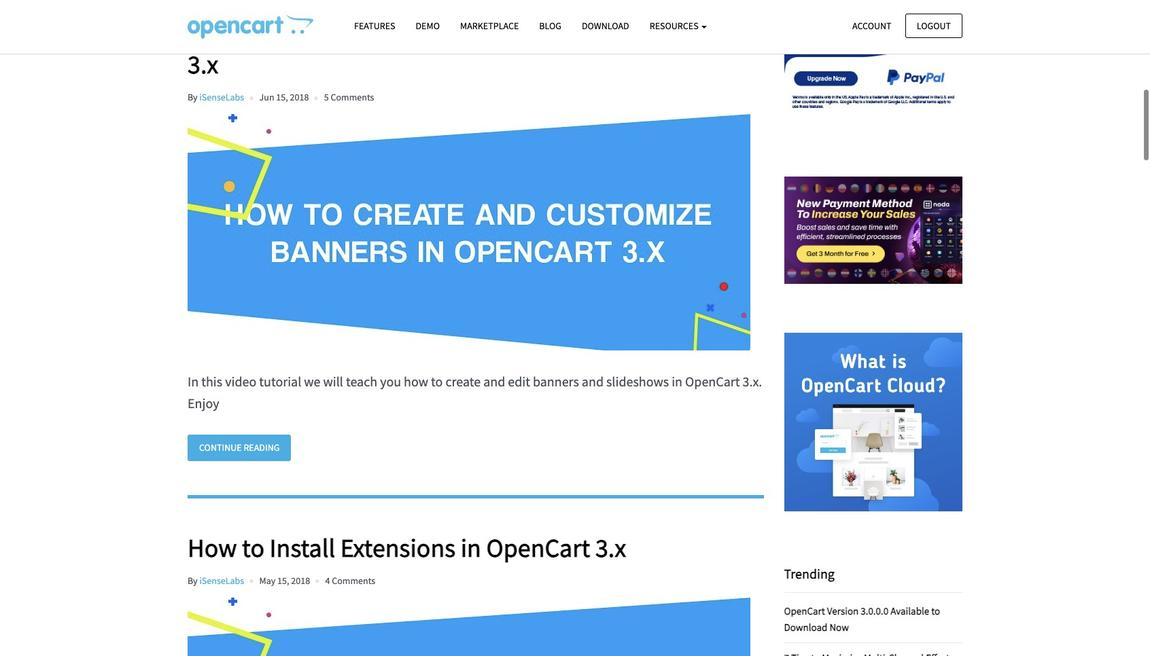 Task type: locate. For each thing, give the bounding box(es) containing it.
jun
[[259, 91, 274, 104]]

15,
[[276, 91, 288, 104], [278, 575, 289, 587]]

1 vertical spatial isenselabs link
[[200, 575, 244, 587]]

features link
[[344, 14, 406, 38]]

1 vertical spatial by isenselabs
[[188, 575, 244, 587]]

enjoy
[[188, 395, 219, 412]]

1 vertical spatial in
[[672, 374, 683, 391]]

isenselabs link left jun
[[200, 91, 244, 104]]

by isenselabs for how to create and customize banners in opencart 3.x
[[188, 91, 244, 104]]

isenselabs link
[[200, 91, 244, 104], [200, 575, 244, 587]]

to
[[242, 17, 265, 49], [431, 374, 443, 391], [242, 532, 265, 564], [932, 605, 941, 618]]

create
[[446, 374, 481, 391]]

download left now
[[784, 621, 828, 634]]

2018 for create
[[290, 91, 309, 104]]

comments for and
[[331, 91, 374, 104]]

how
[[188, 17, 237, 49], [188, 532, 237, 564]]

comments right '4'
[[332, 575, 375, 587]]

1 by isenselabs from the top
[[188, 91, 244, 104]]

to right the how
[[431, 374, 443, 391]]

continue reading link
[[188, 435, 291, 462]]

2 isenselabs link from the top
[[200, 575, 244, 587]]

1 horizontal spatial in
[[603, 17, 624, 49]]

0 horizontal spatial and
[[345, 17, 386, 49]]

0 vertical spatial by isenselabs
[[188, 91, 244, 104]]

15, right may
[[278, 575, 289, 587]]

0 vertical spatial how
[[188, 17, 237, 49]]

by isenselabs
[[188, 91, 244, 104], [188, 575, 244, 587]]

5 comments
[[324, 91, 374, 104]]

1 how from the top
[[188, 17, 237, 49]]

isenselabs left may
[[200, 575, 244, 587]]

now
[[830, 621, 849, 634]]

features
[[354, 20, 395, 32]]

account
[[853, 19, 892, 32]]

and right create
[[345, 17, 386, 49]]

0 vertical spatial download
[[582, 20, 630, 32]]

by isenselabs left jun
[[188, 91, 244, 104]]

isenselabs link left may
[[200, 575, 244, 587]]

1 vertical spatial how
[[188, 532, 237, 564]]

and inside how to create and customize banners in opencart 3.x
[[345, 17, 386, 49]]

1 vertical spatial by
[[188, 575, 198, 587]]

in
[[603, 17, 624, 49], [672, 374, 683, 391], [461, 532, 481, 564]]

0 vertical spatial comments
[[331, 91, 374, 104]]

in inside how to create and customize banners in opencart 3.x
[[603, 17, 624, 49]]

to inside how to create and customize banners in opencart 3.x
[[242, 17, 265, 49]]

0 vertical spatial in
[[603, 17, 624, 49]]

0 vertical spatial 15,
[[276, 91, 288, 104]]

jun 15, 2018
[[259, 91, 309, 104]]

15, for install
[[278, 575, 289, 587]]

to inside "in this video tutorial we will teach you how to create and edit banners and slideshows in opencart 3.x. enjoy"
[[431, 374, 443, 391]]

1 vertical spatial 2018
[[291, 575, 310, 587]]

1 vertical spatial 15,
[[278, 575, 289, 587]]

0 horizontal spatial in
[[461, 532, 481, 564]]

this
[[201, 374, 222, 391]]

comments right 5
[[331, 91, 374, 104]]

continue reading
[[199, 442, 280, 455]]

noda image
[[784, 141, 963, 320]]

0 vertical spatial isenselabs
[[200, 91, 244, 104]]

2 how from the top
[[188, 532, 237, 564]]

opencart version 3.0.0.0 available to download now
[[784, 605, 941, 634]]

0 horizontal spatial 3.x
[[188, 48, 219, 80]]

2018
[[290, 91, 309, 104], [291, 575, 310, 587]]

continue
[[199, 442, 242, 455]]

0 vertical spatial 3.x
[[188, 48, 219, 80]]

1 vertical spatial comments
[[332, 575, 375, 587]]

3.0.0.0
[[861, 605, 889, 618]]

to right available
[[932, 605, 941, 618]]

isenselabs left jun
[[200, 91, 244, 104]]

2 isenselabs from the top
[[200, 575, 244, 587]]

and right banners
[[582, 374, 604, 391]]

available
[[891, 605, 930, 618]]

slideshows
[[607, 374, 669, 391]]

opencart
[[629, 17, 733, 49], [686, 374, 740, 391], [487, 532, 591, 564], [784, 605, 825, 618]]

and left edit at the bottom
[[484, 374, 505, 391]]

by
[[188, 91, 198, 104], [188, 575, 198, 587]]

resources link
[[640, 14, 718, 38]]

to up may
[[242, 532, 265, 564]]

1 vertical spatial isenselabs
[[200, 575, 244, 587]]

2 horizontal spatial in
[[672, 374, 683, 391]]

download right blog
[[582, 20, 630, 32]]

how
[[404, 374, 429, 391]]

1 isenselabs link from the top
[[200, 91, 244, 104]]

1 vertical spatial download
[[784, 621, 828, 634]]

banners
[[509, 17, 598, 49]]

opencart inside "in this video tutorial we will teach you how to create and edit banners and slideshows in opencart 3.x. enjoy"
[[686, 374, 740, 391]]

we
[[304, 374, 321, 391]]

download
[[582, 20, 630, 32], [784, 621, 828, 634]]

1 vertical spatial 3.x
[[596, 532, 626, 564]]

by isenselabs left may
[[188, 575, 244, 587]]

edit
[[508, 374, 530, 391]]

and
[[345, 17, 386, 49], [484, 374, 505, 391], [582, 374, 604, 391]]

isenselabs
[[200, 91, 244, 104], [200, 575, 244, 587]]

2018 left 5
[[290, 91, 309, 104]]

to left create
[[242, 17, 265, 49]]

2 by from the top
[[188, 575, 198, 587]]

by for how to install extensions in opencart 3.x
[[188, 575, 198, 587]]

0 vertical spatial isenselabs link
[[200, 91, 244, 104]]

15, right jun
[[276, 91, 288, 104]]

may
[[259, 575, 276, 587]]

download inside opencart version 3.0.0.0 available to download now
[[784, 621, 828, 634]]

how inside how to create and customize banners in opencart 3.x
[[188, 17, 237, 49]]

isenselabs for how to install extensions in opencart 3.x
[[200, 575, 244, 587]]

comments
[[331, 91, 374, 104], [332, 575, 375, 587]]

2 by isenselabs from the top
[[188, 575, 244, 587]]

1 isenselabs from the top
[[200, 91, 244, 104]]

0 vertical spatial 2018
[[290, 91, 309, 104]]

1 by from the top
[[188, 91, 198, 104]]

2 horizontal spatial and
[[582, 374, 604, 391]]

reading
[[244, 442, 280, 455]]

account link
[[841, 13, 904, 38]]

blog link
[[529, 14, 572, 38]]

0 vertical spatial by
[[188, 91, 198, 104]]

1 horizontal spatial download
[[784, 621, 828, 634]]

in this video tutorial we will teach you how to create and edit banners and slideshows in opencart 3.x. enjoy
[[188, 374, 762, 412]]

2018 left '4'
[[291, 575, 310, 587]]

2018 for install
[[291, 575, 310, 587]]

how to create and customize banners in opencart 3.x
[[188, 17, 733, 80]]

0 horizontal spatial download
[[582, 20, 630, 32]]

3.x
[[188, 48, 219, 80], [596, 532, 626, 564]]



Task type: describe. For each thing, give the bounding box(es) containing it.
isenselabs link for how to create and customize banners in opencart 3.x
[[200, 91, 244, 104]]

create
[[270, 17, 339, 49]]

isenselabs for how to create and customize banners in opencart 3.x
[[200, 91, 244, 104]]

tutorial
[[259, 374, 301, 391]]

how to create and customize banners in opencart 3.x image
[[188, 114, 751, 351]]

1 horizontal spatial 3.x
[[596, 532, 626, 564]]

isenselabs link for how to install extensions in opencart 3.x
[[200, 575, 244, 587]]

trending
[[784, 566, 835, 583]]

15, for create
[[276, 91, 288, 104]]

demo link
[[406, 14, 450, 38]]

1 horizontal spatial and
[[484, 374, 505, 391]]

2 vertical spatial in
[[461, 532, 481, 564]]

paypal blog image
[[784, 0, 963, 128]]

install
[[270, 532, 335, 564]]

resources
[[650, 20, 701, 32]]

in inside "in this video tutorial we will teach you how to create and edit banners and slideshows in opencart 3.x. enjoy"
[[672, 374, 683, 391]]

marketplace
[[460, 20, 519, 32]]

will
[[323, 374, 343, 391]]

logout
[[917, 19, 951, 32]]

opencart version 3.0.0.0 available to download now link
[[784, 605, 941, 634]]

opencart inside opencart version 3.0.0.0 available to download now
[[784, 605, 825, 618]]

version
[[828, 605, 859, 618]]

comments for extensions
[[332, 575, 375, 587]]

by isenselabs for how to install extensions in opencart 3.x
[[188, 575, 244, 587]]

logout link
[[906, 13, 963, 38]]

video
[[225, 374, 257, 391]]

demo
[[416, 20, 440, 32]]

how to create and customize banners in opencart 3.x link
[[188, 17, 764, 80]]

4 comments
[[325, 575, 375, 587]]

how for how to install extensions in opencart 3.x
[[188, 532, 237, 564]]

3.x inside how to create and customize banners in opencart 3.x
[[188, 48, 219, 80]]

5
[[324, 91, 329, 104]]

3.x.
[[743, 374, 762, 391]]

how to install extensions in opencart 3.x image
[[188, 598, 751, 657]]

how to install extensions in opencart 3.x link
[[188, 532, 764, 564]]

marketplace link
[[450, 14, 529, 38]]

customize
[[391, 17, 504, 49]]

may 15, 2018
[[259, 575, 310, 587]]

banners
[[533, 374, 579, 391]]

in
[[188, 374, 199, 391]]

extensions
[[341, 532, 456, 564]]

by for how to create and customize banners in opencart 3.x
[[188, 91, 198, 104]]

opencart - blog image
[[188, 14, 314, 39]]

how to install extensions in opencart 3.x
[[188, 532, 626, 564]]

to inside opencart version 3.0.0.0 available to download now
[[932, 605, 941, 618]]

4
[[325, 575, 330, 587]]

how for how to create and customize banners in opencart 3.x
[[188, 17, 237, 49]]

opencart inside how to create and customize banners in opencart 3.x
[[629, 17, 733, 49]]

teach
[[346, 374, 378, 391]]

blog
[[540, 20, 562, 32]]

opencart cloud image
[[784, 333, 963, 512]]

download link
[[572, 14, 640, 38]]

you
[[380, 374, 401, 391]]



Task type: vqa. For each thing, say whether or not it's contained in the screenshot.
rightmost star light o image
no



